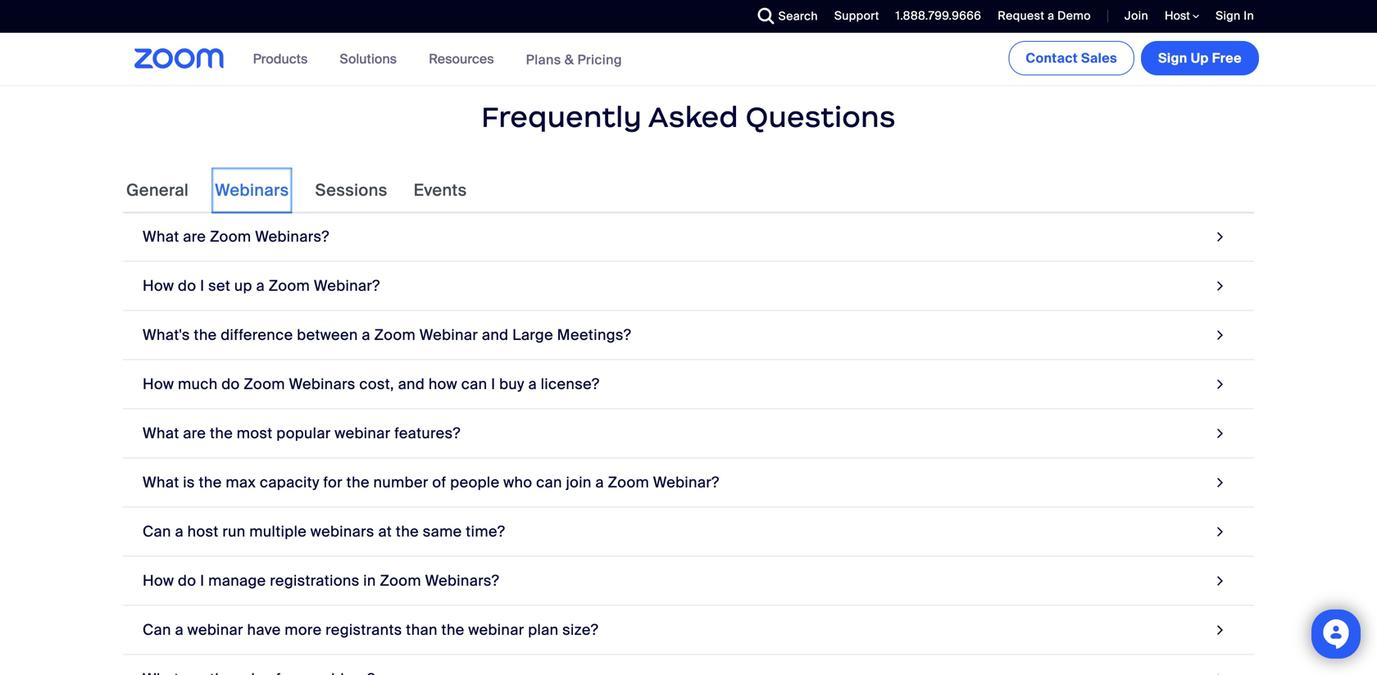 Task type: vqa. For each thing, say whether or not it's contained in the screenshot.
Solutions
yes



Task type: describe. For each thing, give the bounding box(es) containing it.
5 right image from the top
[[1213, 669, 1228, 676]]

how do i manage registrations in zoom webinars? button
[[123, 557, 1255, 606]]

host
[[187, 523, 219, 542]]

in
[[1244, 8, 1255, 23]]

2 horizontal spatial webinar
[[469, 621, 524, 640]]

what's the difference between a zoom webinar and large meetings? button
[[123, 311, 1255, 360]]

manage
[[208, 572, 266, 591]]

up
[[234, 277, 252, 296]]

webinar
[[420, 326, 478, 345]]

number
[[373, 473, 429, 492]]

search button
[[746, 0, 822, 33]]

for
[[323, 473, 343, 492]]

what for what are zoom webinars?
[[143, 227, 179, 246]]

do for manage
[[178, 572, 196, 591]]

pricing
[[578, 51, 622, 68]]

right image inside what are zoom webinars? dropdown button
[[1213, 226, 1228, 248]]

run
[[222, 523, 246, 542]]

join link left host
[[1113, 0, 1153, 33]]

multiple
[[250, 523, 307, 542]]

what is the max capacity for the number of people who can join a zoom webinar? button
[[123, 459, 1255, 508]]

same
[[423, 523, 462, 542]]

plan
[[528, 621, 559, 640]]

what for what are the most popular webinar features?
[[143, 424, 179, 443]]

in
[[363, 572, 376, 591]]

zoom right up at the left of the page
[[269, 277, 310, 296]]

up
[[1191, 50, 1209, 67]]

join link up the meetings navigation
[[1125, 8, 1149, 23]]

how much do zoom webinars cost, and how can i buy a license?
[[143, 375, 600, 394]]

what are zoom webinars? button
[[123, 213, 1255, 262]]

webinars
[[311, 523, 375, 542]]

people
[[450, 473, 500, 492]]

banner containing contact sales
[[115, 33, 1263, 87]]

size?
[[563, 621, 599, 640]]

between
[[297, 326, 358, 345]]

more
[[285, 621, 322, 640]]

zoom up cost, in the bottom of the page
[[374, 326, 416, 345]]

what's the difference between a zoom webinar and large meetings?
[[143, 326, 632, 345]]

right image for than
[[1213, 619, 1228, 642]]

contact sales link
[[1009, 41, 1135, 75]]

host button
[[1165, 8, 1200, 24]]

at
[[378, 523, 392, 542]]

sign in
[[1216, 8, 1255, 23]]

how
[[429, 375, 458, 394]]

frequently
[[481, 99, 642, 135]]

what's
[[143, 326, 190, 345]]

resources
[[429, 50, 494, 68]]

have
[[247, 621, 281, 640]]

sign up free
[[1159, 50, 1242, 67]]

difference
[[221, 326, 293, 345]]

do inside how much do zoom webinars cost, and how can i buy a license? dropdown button
[[222, 375, 240, 394]]

webinars? inside what are zoom webinars? dropdown button
[[255, 227, 329, 246]]

license?
[[541, 375, 600, 394]]

webinars inside dropdown button
[[289, 375, 356, 394]]

meetings navigation
[[1006, 33, 1263, 79]]

zoom up set
[[210, 227, 251, 246]]

than
[[406, 621, 438, 640]]

right image for meetings?
[[1213, 324, 1228, 346]]

sign up free button
[[1141, 41, 1259, 75]]

do for set
[[178, 277, 196, 296]]

demo
[[1058, 8, 1091, 23]]

contact
[[1026, 50, 1078, 67]]

what are the most popular webinar features? button
[[123, 409, 1255, 459]]

time?
[[466, 523, 505, 542]]

1 horizontal spatial webinar
[[335, 424, 391, 443]]

request
[[998, 8, 1045, 23]]

much
[[178, 375, 218, 394]]

can for can a host run multiple webinars at the same time?
[[143, 523, 171, 542]]

product information navigation
[[241, 33, 635, 87]]

request a demo
[[998, 8, 1091, 23]]

what for what is the max capacity for the number of people who can join a zoom webinar?
[[143, 473, 179, 492]]

zoom down difference
[[244, 375, 285, 394]]

right image for people
[[1213, 472, 1228, 494]]

can for can a webinar have more registrants than the webinar plan size?
[[143, 621, 171, 640]]

zoom right join
[[608, 473, 649, 492]]

can inside how much do zoom webinars cost, and how can i buy a license? dropdown button
[[461, 375, 487, 394]]

sales
[[1082, 50, 1118, 67]]

how do i set up a zoom webinar?
[[143, 277, 380, 296]]



Task type: locate. For each thing, give the bounding box(es) containing it.
can a host run multiple webinars at the same time? button
[[123, 508, 1255, 557]]

2 vertical spatial what
[[143, 473, 179, 492]]

webinars? inside how do i manage registrations in zoom webinars? dropdown button
[[425, 572, 500, 591]]

solutions button
[[340, 33, 404, 85]]

1 what from the top
[[143, 227, 179, 246]]

general
[[126, 180, 189, 201]]

can inside dropdown button
[[143, 523, 171, 542]]

webinar? inside what is the max capacity for the number of people who can join a zoom webinar? dropdown button
[[653, 473, 720, 492]]

request a demo link
[[986, 0, 1095, 33], [998, 8, 1091, 23]]

i inside how do i manage registrations in zoom webinars? dropdown button
[[200, 572, 205, 591]]

can a host run multiple webinars at the same time?
[[143, 523, 505, 542]]

right image
[[1213, 226, 1228, 248], [1213, 521, 1228, 543], [1213, 570, 1228, 592], [1213, 619, 1228, 642], [1213, 669, 1228, 676]]

2 can from the top
[[143, 621, 171, 640]]

webinar?
[[314, 277, 380, 296], [653, 473, 720, 492]]

1 horizontal spatial webinar?
[[653, 473, 720, 492]]

right image
[[1213, 275, 1228, 297], [1213, 324, 1228, 346], [1213, 373, 1228, 396], [1213, 423, 1228, 445], [1213, 472, 1228, 494]]

webinar left plan
[[469, 621, 524, 640]]

2 vertical spatial do
[[178, 572, 196, 591]]

registrations
[[270, 572, 360, 591]]

0 horizontal spatial and
[[398, 375, 425, 394]]

free
[[1212, 50, 1242, 67]]

how do i set up a zoom webinar? button
[[123, 262, 1255, 311]]

sign for sign up free
[[1159, 50, 1188, 67]]

can inside dropdown button
[[143, 621, 171, 640]]

2 right image from the top
[[1213, 324, 1228, 346]]

0 vertical spatial webinar?
[[314, 277, 380, 296]]

2 tab list from the top
[[123, 213, 1255, 676]]

how left manage
[[143, 572, 174, 591]]

the right at
[[396, 523, 419, 542]]

join
[[1125, 8, 1149, 23]]

how
[[143, 277, 174, 296], [143, 375, 174, 394], [143, 572, 174, 591]]

do left set
[[178, 277, 196, 296]]

how left much
[[143, 375, 174, 394]]

the right for
[[347, 473, 370, 492]]

webinars? down same
[[425, 572, 500, 591]]

products
[[253, 50, 308, 68]]

sign
[[1216, 8, 1241, 23], [1159, 50, 1188, 67]]

buy
[[500, 375, 525, 394]]

i left manage
[[200, 572, 205, 591]]

1 how from the top
[[143, 277, 174, 296]]

webinar down how much do zoom webinars cost, and how can i buy a license?
[[335, 424, 391, 443]]

tab list containing what are zoom webinars?
[[123, 213, 1255, 676]]

zoom right in
[[380, 572, 421, 591]]

events tab
[[410, 168, 470, 214]]

the left most on the bottom left of page
[[210, 424, 233, 443]]

0 vertical spatial what
[[143, 227, 179, 246]]

and
[[482, 326, 509, 345], [398, 375, 425, 394]]

can
[[143, 523, 171, 542], [143, 621, 171, 640]]

webinars
[[215, 180, 289, 201], [289, 375, 356, 394]]

0 vertical spatial do
[[178, 277, 196, 296]]

is
[[183, 473, 195, 492]]

capacity
[[260, 473, 320, 492]]

sign for sign in
[[1216, 8, 1241, 23]]

products button
[[253, 33, 315, 85]]

0 horizontal spatial sign
[[1159, 50, 1188, 67]]

cost,
[[359, 375, 394, 394]]

sessions
[[315, 180, 388, 201]]

1 vertical spatial what
[[143, 424, 179, 443]]

2 vertical spatial i
[[200, 572, 205, 591]]

1.888.799.9666 button
[[884, 0, 986, 33], [896, 8, 982, 23]]

host
[[1165, 8, 1193, 23]]

what is the max capacity for the number of people who can join a zoom webinar?
[[143, 473, 720, 492]]

2 what from the top
[[143, 424, 179, 443]]

questions
[[746, 99, 896, 135]]

4 right image from the top
[[1213, 423, 1228, 445]]

i
[[200, 277, 205, 296], [491, 375, 496, 394], [200, 572, 205, 591]]

1 vertical spatial do
[[222, 375, 240, 394]]

right image inside what is the max capacity for the number of people who can join a zoom webinar? dropdown button
[[1213, 472, 1228, 494]]

1 vertical spatial webinars?
[[425, 572, 500, 591]]

are down general tab
[[183, 227, 206, 246]]

0 vertical spatial i
[[200, 277, 205, 296]]

i left buy
[[491, 375, 496, 394]]

2 how from the top
[[143, 375, 174, 394]]

webinar left have at the bottom left of page
[[187, 621, 243, 640]]

2 right image from the top
[[1213, 521, 1228, 543]]

can
[[461, 375, 487, 394], [536, 473, 562, 492]]

right image inside how do i set up a zoom webinar? dropdown button
[[1213, 275, 1228, 297]]

the inside dropdown button
[[396, 523, 419, 542]]

1 vertical spatial can
[[143, 621, 171, 640]]

large
[[513, 326, 553, 345]]

1 vertical spatial sign
[[1159, 50, 1188, 67]]

i for how do i set up a zoom webinar?
[[200, 277, 205, 296]]

0 vertical spatial and
[[482, 326, 509, 345]]

webinar? inside how do i set up a zoom webinar? dropdown button
[[314, 277, 380, 296]]

contact sales
[[1026, 50, 1118, 67]]

webinars down between
[[289, 375, 356, 394]]

3 what from the top
[[143, 473, 179, 492]]

tab list containing general
[[123, 168, 470, 214]]

meetings?
[[557, 326, 632, 345]]

how up 'what's'
[[143, 277, 174, 296]]

i for how do i manage registrations in zoom webinars?
[[200, 572, 205, 591]]

sign inside "button"
[[1159, 50, 1188, 67]]

sign left the in
[[1216, 8, 1241, 23]]

asked
[[648, 99, 739, 135]]

how for how do i set up a zoom webinar?
[[143, 277, 174, 296]]

0 horizontal spatial can
[[461, 375, 487, 394]]

popular
[[277, 424, 331, 443]]

support link
[[822, 0, 884, 33], [835, 8, 880, 23]]

sign in link
[[1204, 0, 1263, 33], [1216, 8, 1255, 23]]

right image inside can a webinar have more registrants than the webinar plan size? dropdown button
[[1213, 619, 1228, 642]]

3 right image from the top
[[1213, 570, 1228, 592]]

tab list
[[123, 168, 470, 214], [123, 213, 1255, 676]]

banner
[[115, 33, 1263, 87]]

do right much
[[222, 375, 240, 394]]

search
[[779, 9, 818, 24]]

right image inside can a host run multiple webinars at the same time? dropdown button
[[1213, 521, 1228, 543]]

webinars inside tab
[[215, 180, 289, 201]]

how for how do i manage registrations in zoom webinars?
[[143, 572, 174, 591]]

0 horizontal spatial webinar?
[[314, 277, 380, 296]]

how much do zoom webinars cost, and how can i buy a license? button
[[123, 360, 1255, 409]]

i left set
[[200, 277, 205, 296]]

1 vertical spatial i
[[491, 375, 496, 394]]

can a webinar have more registrants than the webinar plan size?
[[143, 621, 599, 640]]

what
[[143, 227, 179, 246], [143, 424, 179, 443], [143, 473, 179, 492]]

can a webinar have more registrants than the webinar plan size? button
[[123, 606, 1255, 655]]

solutions
[[340, 50, 397, 68]]

do left manage
[[178, 572, 196, 591]]

right image inside how do i manage registrations in zoom webinars? dropdown button
[[1213, 570, 1228, 592]]

are down much
[[183, 424, 206, 443]]

and left the how
[[398, 375, 425, 394]]

1 vertical spatial can
[[536, 473, 562, 492]]

sessions tab
[[312, 168, 391, 214]]

1 vertical spatial and
[[398, 375, 425, 394]]

1 vertical spatial webinars
[[289, 375, 356, 394]]

who
[[504, 473, 532, 492]]

join
[[566, 473, 592, 492]]

right image inside 'what's the difference between a zoom webinar and large meetings?' dropdown button
[[1213, 324, 1228, 346]]

the right is
[[199, 473, 222, 492]]

&
[[565, 51, 574, 68]]

the right 'what's'
[[194, 326, 217, 345]]

are
[[183, 227, 206, 246], [183, 424, 206, 443]]

resources button
[[429, 33, 502, 85]]

right image for at
[[1213, 521, 1228, 543]]

0 vertical spatial can
[[461, 375, 487, 394]]

1 vertical spatial are
[[183, 424, 206, 443]]

5 right image from the top
[[1213, 472, 1228, 494]]

join link
[[1113, 0, 1153, 33], [1125, 8, 1149, 23]]

sign left the up
[[1159, 50, 1188, 67]]

a inside dropdown button
[[175, 523, 184, 542]]

0 vertical spatial are
[[183, 227, 206, 246]]

1 are from the top
[[183, 227, 206, 246]]

features?
[[395, 424, 461, 443]]

max
[[226, 473, 256, 492]]

1.888.799.9666
[[896, 8, 982, 23]]

1 tab list from the top
[[123, 168, 470, 214]]

webinars up what are zoom webinars?
[[215, 180, 289, 201]]

1 vertical spatial how
[[143, 375, 174, 394]]

can left join
[[536, 473, 562, 492]]

3 right image from the top
[[1213, 373, 1228, 396]]

do inside how do i manage registrations in zoom webinars? dropdown button
[[178, 572, 196, 591]]

the right than
[[442, 621, 465, 640]]

2 are from the top
[[183, 424, 206, 443]]

0 vertical spatial how
[[143, 277, 174, 296]]

right image inside "what are the most popular webinar features?" dropdown button
[[1213, 423, 1228, 445]]

1 can from the top
[[143, 523, 171, 542]]

0 vertical spatial webinars?
[[255, 227, 329, 246]]

registrants
[[326, 621, 402, 640]]

what are the most popular webinar features?
[[143, 424, 461, 443]]

webinar? up between
[[314, 277, 380, 296]]

0 horizontal spatial webinar
[[187, 621, 243, 640]]

0 horizontal spatial webinars?
[[255, 227, 329, 246]]

i inside how do i set up a zoom webinar? dropdown button
[[200, 277, 205, 296]]

1 horizontal spatial can
[[536, 473, 562, 492]]

1 vertical spatial webinar?
[[653, 473, 720, 492]]

most
[[237, 424, 273, 443]]

are for the
[[183, 424, 206, 443]]

plans & pricing
[[526, 51, 622, 68]]

how do i manage registrations in zoom webinars?
[[143, 572, 500, 591]]

3 how from the top
[[143, 572, 174, 591]]

set
[[208, 277, 231, 296]]

zoom
[[210, 227, 251, 246], [269, 277, 310, 296], [374, 326, 416, 345], [244, 375, 285, 394], [608, 473, 649, 492], [380, 572, 421, 591]]

are for zoom
[[183, 227, 206, 246]]

0 vertical spatial can
[[143, 523, 171, 542]]

how for how much do zoom webinars cost, and how can i buy a license?
[[143, 375, 174, 394]]

plans & pricing link
[[526, 51, 622, 68], [526, 51, 622, 68]]

2 vertical spatial how
[[143, 572, 174, 591]]

can right the how
[[461, 375, 487, 394]]

what down much
[[143, 424, 179, 443]]

i inside how much do zoom webinars cost, and how can i buy a license? dropdown button
[[491, 375, 496, 394]]

4 right image from the top
[[1213, 619, 1228, 642]]

1 right image from the top
[[1213, 226, 1228, 248]]

1 horizontal spatial and
[[482, 326, 509, 345]]

plans
[[526, 51, 561, 68]]

webinar? down "what are the most popular webinar features?" dropdown button
[[653, 473, 720, 492]]

what left is
[[143, 473, 179, 492]]

zoom logo image
[[134, 48, 224, 69]]

1 horizontal spatial webinars?
[[425, 572, 500, 591]]

do inside how do i set up a zoom webinar? dropdown button
[[178, 277, 196, 296]]

can inside what is the max capacity for the number of people who can join a zoom webinar? dropdown button
[[536, 473, 562, 492]]

what down general tab
[[143, 227, 179, 246]]

webinars?
[[255, 227, 329, 246], [425, 572, 500, 591]]

webinars? up how do i set up a zoom webinar?
[[255, 227, 329, 246]]

general tab
[[123, 168, 192, 214]]

events
[[414, 180, 467, 201]]

the
[[194, 326, 217, 345], [210, 424, 233, 443], [199, 473, 222, 492], [347, 473, 370, 492], [396, 523, 419, 542], [442, 621, 465, 640]]

1 right image from the top
[[1213, 275, 1228, 297]]

0 vertical spatial sign
[[1216, 8, 1241, 23]]

what are zoom webinars?
[[143, 227, 329, 246]]

support
[[835, 8, 880, 23]]

right image for i
[[1213, 373, 1228, 396]]

right image for zoom
[[1213, 570, 1228, 592]]

1 horizontal spatial sign
[[1216, 8, 1241, 23]]

and left 'large'
[[482, 326, 509, 345]]

frequently asked questions
[[481, 99, 896, 135]]

0 vertical spatial webinars
[[215, 180, 289, 201]]

webinars tab
[[212, 168, 292, 214]]

of
[[432, 473, 446, 492]]

right image inside how much do zoom webinars cost, and how can i buy a license? dropdown button
[[1213, 373, 1228, 396]]

webinar
[[335, 424, 391, 443], [187, 621, 243, 640], [469, 621, 524, 640]]



